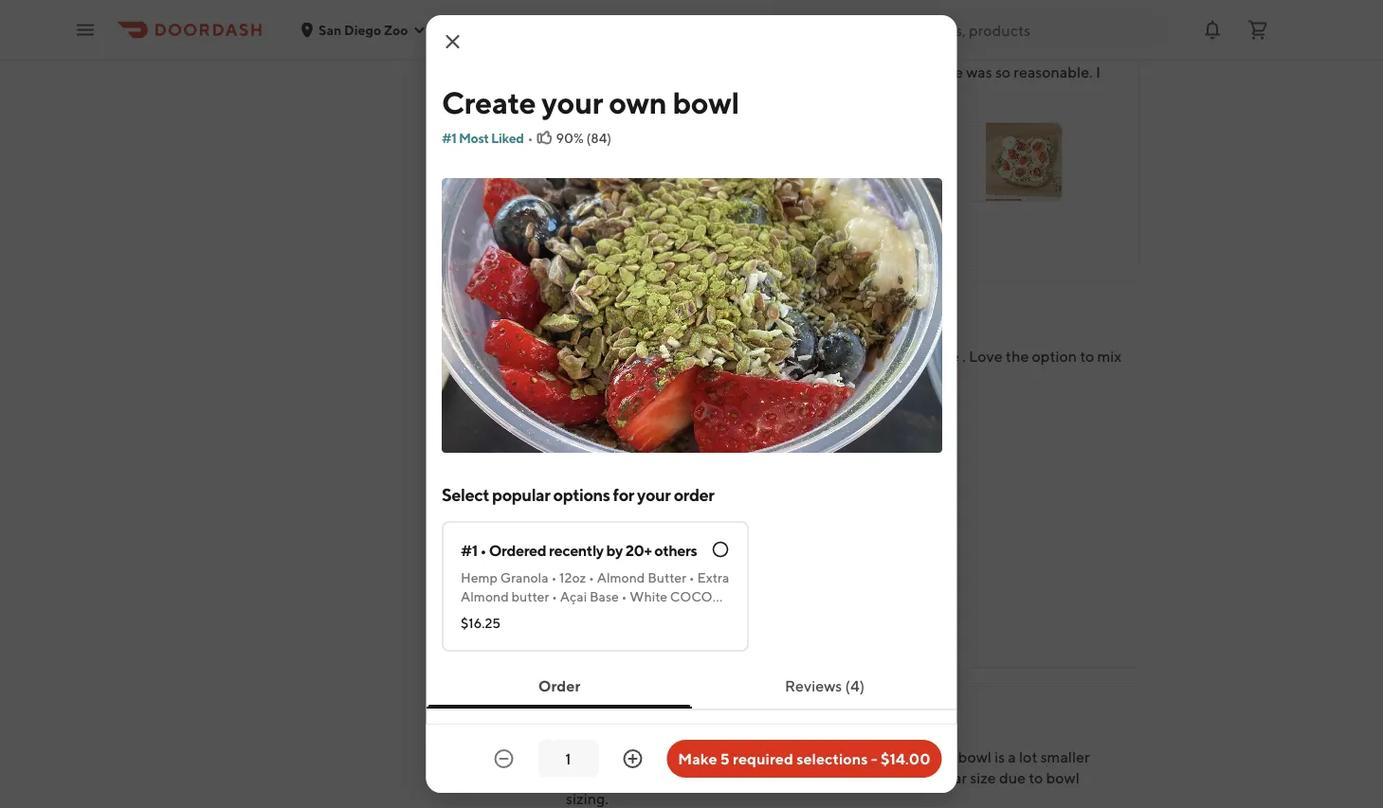 Task type: locate. For each thing, give the bounding box(es) containing it.
#1
[[441, 130, 456, 146], [460, 542, 477, 560]]

• 9/11/23 • doordash order
[[646, 730, 811, 746]]

selections
[[797, 750, 868, 768]]

order inside button
[[538, 677, 580, 695]]

1 vertical spatial #1
[[460, 542, 477, 560]]

1 vertical spatial create
[[578, 439, 618, 455]]

$16.25
[[460, 616, 500, 631]]

1 horizontal spatial #1
[[460, 542, 477, 560]]

0 vertical spatial your
[[541, 84, 603, 120]]

0 vertical spatial doordash
[[711, 329, 772, 345]]

reviews (4) button
[[754, 667, 895, 705]]

• down p
[[646, 730, 651, 746]]

• left 'açai'
[[551, 589, 557, 605]]

• right 12oz
[[588, 570, 594, 586]]

helpful button
[[566, 221, 654, 252]]

bowl up order
[[676, 439, 705, 455]]

0 horizontal spatial create
[[441, 84, 535, 120]]

create your own bowl button
[[566, 407, 750, 487]]

•
[[527, 130, 533, 146], [646, 329, 651, 345], [703, 329, 708, 345], [480, 542, 486, 560], [551, 570, 556, 586], [588, 570, 594, 586], [689, 570, 694, 586], [551, 589, 557, 605], [621, 589, 627, 605], [491, 608, 497, 624], [646, 730, 651, 746], [703, 730, 709, 746]]

20+
[[625, 542, 651, 560]]

own up "(84)"
[[608, 84, 666, 120]]

increase quantity by 1 image
[[621, 748, 644, 771]]

doordash up 5
[[711, 730, 772, 746]]

create your own bowl up for
[[578, 439, 705, 455]]

0 vertical spatial create your own bowl
[[441, 84, 739, 120]]

make
[[678, 750, 717, 768]]

• right 11/3/23
[[703, 329, 708, 345]]

make 5 required selections - $14.00
[[678, 750, 931, 768]]

1 horizontal spatial create
[[578, 439, 618, 455]]

(4)
[[845, 677, 864, 695]]

0 horizontal spatial almond
[[460, 589, 508, 605]]

12oz
[[559, 570, 586, 586]]

2 vertical spatial your
[[637, 485, 670, 505]]

reviews (4)
[[784, 677, 864, 695]]

almond
[[597, 570, 645, 586], [460, 589, 508, 605]]

for
[[613, 485, 634, 505]]

1 vertical spatial doordash
[[711, 730, 772, 746]]

almond down hemp
[[460, 589, 508, 605]]

0 horizontal spatial #1
[[441, 130, 456, 146]]

11/3/23
[[654, 329, 699, 345]]

create your own bowl up 90% (84)
[[441, 84, 739, 120]]

1 vertical spatial create your own bowl
[[578, 439, 705, 455]]

9/11/23
[[654, 730, 699, 746]]

1 vertical spatial order
[[538, 677, 580, 695]]

granola
[[500, 570, 548, 586]]

order
[[774, 329, 811, 345], [538, 677, 580, 695], [775, 730, 811, 746]]

1 horizontal spatial almond
[[597, 570, 645, 586]]

almond up base at the bottom left of page
[[597, 570, 645, 586]]

your
[[541, 84, 603, 120], [621, 439, 647, 455], [637, 485, 670, 505]]

1 vertical spatial own
[[649, 439, 674, 455]]

#1 left most
[[441, 130, 456, 146]]

create up options
[[578, 439, 618, 455]]

most
[[458, 130, 488, 146]]

san diego zoo button
[[300, 22, 427, 37]]

1 vertical spatial almond
[[460, 589, 508, 605]]

-
[[871, 750, 878, 768]]

bowl
[[672, 84, 739, 120], [676, 439, 705, 455]]

0 vertical spatial own
[[608, 84, 666, 120]]

strawberry
[[499, 608, 566, 624]]

your up "90%"
[[541, 84, 603, 120]]

roots toast image
[[986, 124, 1062, 201]]

ordered
[[489, 542, 546, 560]]

#1 for #1 most liked
[[441, 130, 456, 146]]

cassandra p
[[566, 702, 648, 720]]

order for heather m
[[774, 329, 811, 345]]

san diego zoo
[[319, 22, 408, 37]]

1 vertical spatial bowl
[[676, 439, 705, 455]]

san
[[319, 22, 342, 37]]

open menu image
[[74, 18, 97, 41]]

#1 up hemp
[[460, 542, 477, 560]]

your up for
[[621, 439, 647, 455]]

doordash right 11/3/23
[[711, 329, 772, 345]]

item photo 1 image
[[566, 506, 664, 603]]

base
[[589, 589, 618, 605]]

own up order
[[649, 439, 674, 455]]

own
[[608, 84, 666, 120], [649, 439, 674, 455]]

0 vertical spatial order
[[774, 329, 811, 345]]

order
[[673, 485, 714, 505]]

own inside create your own bowl dialog
[[608, 84, 666, 120]]

• up make
[[703, 730, 709, 746]]

doordash for heather m
[[711, 329, 772, 345]]

your right for
[[637, 485, 670, 505]]

1 vertical spatial your
[[621, 439, 647, 455]]

bowl up create your own bowl image
[[672, 84, 739, 120]]

0 vertical spatial bowl
[[672, 84, 739, 120]]

• right the base at left bottom
[[491, 608, 497, 624]]

2 vertical spatial order
[[775, 730, 811, 746]]

create your own bowl
[[441, 84, 739, 120], [578, 439, 705, 455]]

create
[[441, 84, 535, 120], [578, 439, 618, 455]]

0 vertical spatial almond
[[597, 570, 645, 586]]

0 vertical spatial create
[[441, 84, 535, 120]]

#1 most liked
[[441, 130, 523, 146]]

make 5 required selections - $14.00 button
[[667, 741, 942, 778]]

0 vertical spatial #1
[[441, 130, 456, 146]]

required
[[733, 750, 793, 768]]

bowl inside button
[[676, 439, 705, 455]]

decrease quantity by 1 image
[[492, 748, 515, 771]]

order for cassandra p
[[775, 730, 811, 746]]

white
[[629, 589, 667, 605]]

• up coco
[[689, 570, 694, 586]]

0 items, open order cart image
[[1247, 18, 1270, 41]]

doordash
[[711, 329, 772, 345], [711, 730, 772, 746]]

create up #1 most liked on the left top
[[441, 84, 535, 120]]



Task type: describe. For each thing, give the bounding box(es) containing it.
base
[[460, 608, 489, 624]]

recently
[[549, 542, 603, 560]]

Current quantity is 1 number field
[[549, 749, 587, 770]]

options
[[553, 485, 610, 505]]

coco
[[670, 589, 712, 605]]

your inside button
[[621, 439, 647, 455]]

own inside create your own bowl button
[[649, 439, 674, 455]]

açai
[[560, 589, 587, 605]]

#1 for #1 • ordered recently by 20+ others
[[460, 542, 477, 560]]

extra
[[697, 570, 729, 586]]

doordash for cassandra p
[[711, 730, 772, 746]]

• left 11/3/23
[[646, 329, 651, 345]]

90%
[[556, 130, 583, 146]]

popular
[[492, 485, 550, 505]]

create inside create your own bowl button
[[578, 439, 618, 455]]

helpful
[[596, 229, 643, 244]]

• right liked
[[527, 130, 533, 146]]

select popular options for your order
[[441, 485, 714, 505]]

notification bell image
[[1201, 18, 1224, 41]]

• right base at the bottom left of page
[[621, 589, 627, 605]]

5
[[720, 750, 730, 768]]

create inside create your own bowl dialog
[[441, 84, 535, 120]]

(84)
[[586, 130, 611, 146]]

order button
[[507, 667, 610, 705]]

cassandra
[[566, 702, 636, 720]]

create your own bowl image
[[734, 124, 810, 201]]

m
[[624, 301, 638, 319]]

select
[[441, 485, 489, 505]]

create your own bowl inside button
[[578, 439, 705, 455]]

liked
[[491, 130, 523, 146]]

butter
[[511, 589, 549, 605]]

item photo 2 image
[[671, 506, 769, 603]]

bowl inside dialog
[[672, 84, 739, 120]]

heather m
[[566, 301, 638, 319]]

• left 12oz
[[551, 570, 556, 586]]

create your own bowl inside dialog
[[441, 84, 739, 120]]

diego
[[344, 22, 381, 37]]

others
[[654, 542, 697, 560]]

• up hemp
[[480, 542, 486, 560]]

#1 • ordered recently by 20+ others
[[460, 542, 697, 560]]

hemp granola • 12oz • almond butter • extra almond butter • açai base • white coco base • strawberry $16.25
[[460, 570, 729, 631]]

create your own bowl dialog
[[426, 15, 957, 809]]

close create your own bowl image
[[441, 30, 464, 53]]

zoo
[[384, 22, 408, 37]]

p
[[639, 702, 648, 720]]

hemp
[[460, 570, 497, 586]]

90% (84)
[[556, 130, 611, 146]]

heather
[[566, 301, 621, 319]]

$14.00
[[881, 750, 931, 768]]

butter
[[647, 570, 686, 586]]

by
[[606, 542, 622, 560]]

• 11/3/23 • doordash order
[[646, 329, 811, 345]]

reviews
[[784, 677, 842, 695]]



Task type: vqa. For each thing, say whether or not it's contained in the screenshot.
'Increase quantity by 1' image
yes



